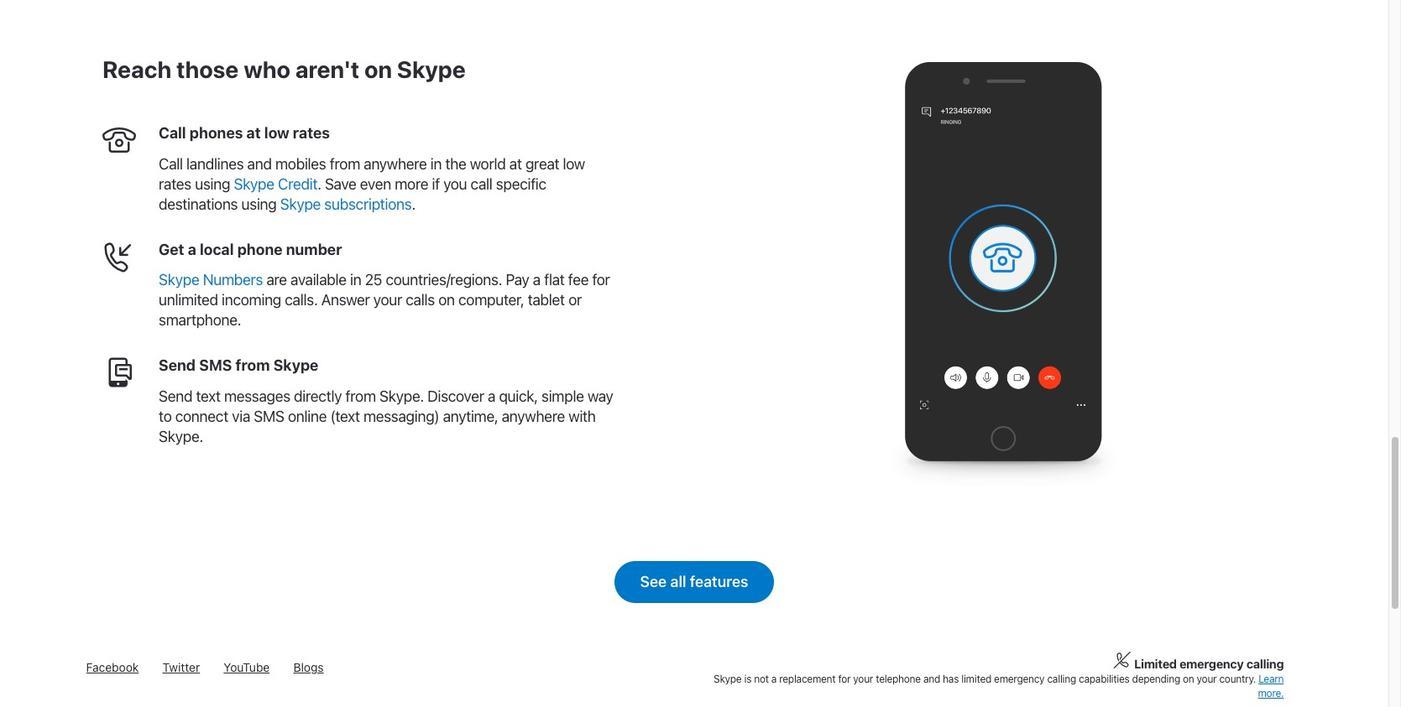 Task type: describe. For each thing, give the bounding box(es) containing it.
facebook
[[86, 661, 139, 675]]

send for send text messages directly from skype. discover a quick, simple way to connect via sms online (text messaging) anytime, anywhere with skype.
[[159, 388, 192, 406]]

answer
[[321, 292, 370, 309]]

text
[[196, 388, 221, 406]]

call for call landlines and mobiles from anywhere in the world at great low rates using
[[159, 155, 183, 173]]

has
[[943, 673, 959, 686]]

0 horizontal spatial low
[[264, 124, 289, 142]]

blogs
[[293, 661, 324, 675]]

using inside . save even more if you call specific destinations using
[[241, 195, 277, 213]]

even
[[360, 175, 391, 193]]

to
[[159, 408, 172, 426]]

messaging)
[[364, 408, 440, 426]]

for inside 'are available in 25 countries/regions. pay a flat fee for unlimited incoming calls. answer your calls on computer, tablet or smartphone.'
[[592, 272, 610, 289]]

incoming
[[222, 292, 281, 309]]

numbers
[[203, 272, 263, 289]]

youtube link
[[224, 661, 270, 675]]

replacement
[[779, 673, 836, 686]]

and inside limited emergency calling skype is not a replacement for your telephone and has limited emergency calling capabilities depending on your country. learn more.
[[924, 673, 941, 686]]

0 horizontal spatial on
[[364, 55, 392, 83]]

way
[[588, 388, 614, 406]]

aren't
[[295, 55, 360, 83]]

specific
[[496, 175, 547, 193]]

limited emergency calling skype is not a replacement for your telephone and has limited emergency calling capabilities depending on your country. learn more.
[[714, 657, 1284, 700]]

1 vertical spatial emergency
[[994, 673, 1045, 686]]

reach those who aren't on skype
[[102, 55, 466, 83]]

who
[[244, 55, 291, 83]]

main content containing 
[[0, 0, 1389, 612]]

limited
[[1135, 657, 1177, 672]]

call landlines and mobiles from anywhere in the world at great low rates using
[[159, 155, 585, 193]]

those
[[176, 55, 239, 83]]

facebook link
[[86, 661, 139, 675]]

skype subscriptions link
[[280, 195, 412, 213]]

call
[[471, 175, 493, 193]]

limited
[[962, 673, 992, 686]]

get
[[159, 241, 184, 258]]

1 vertical spatial .
[[412, 195, 416, 213]]

are
[[267, 272, 287, 289]]

calls.
[[285, 292, 318, 309]]

. save even more if you call specific destinations using
[[159, 175, 547, 213]]

using inside call landlines and mobiles from anywhere in the world at great low rates using
[[195, 175, 230, 193]]

phone
[[237, 241, 283, 258]]

skype credit link
[[234, 175, 318, 193]]


[[102, 123, 136, 157]]

all
[[671, 573, 687, 591]]

computer,
[[458, 292, 524, 309]]

number
[[286, 241, 342, 258]]

fee
[[568, 272, 589, 289]]

calls
[[406, 292, 435, 309]]

a inside send text messages directly from skype. discover a quick, simple way to connect via sms online (text messaging) anytime, anywhere with skype.
[[488, 388, 496, 406]]

twitter link
[[163, 661, 200, 675]]


[[102, 356, 136, 390]]

save
[[325, 175, 356, 193]]

local
[[200, 241, 234, 258]]

get a local phone number
[[159, 241, 342, 258]]

1 horizontal spatial emergency
[[1180, 657, 1244, 672]]

available
[[291, 272, 347, 289]]

landlines
[[186, 155, 244, 173]]

1 horizontal spatial calling
[[1247, 657, 1284, 672]]

0 horizontal spatial skype.
[[159, 428, 203, 446]]

see all features
[[640, 573, 749, 591]]

anywhere inside call landlines and mobiles from anywhere in the world at great low rates using
[[364, 155, 427, 173]]

more.
[[1258, 688, 1284, 700]]

phones
[[190, 124, 243, 142]]

simple
[[542, 388, 584, 406]]

if
[[432, 175, 440, 193]]

countries/regions.
[[386, 272, 502, 289]]

discover
[[428, 388, 484, 406]]



Task type: locate. For each thing, give the bounding box(es) containing it.
. inside . save even more if you call specific destinations using
[[318, 175, 321, 193]]

send inside send text messages directly from skype. discover a quick, simple way to connect via sms online (text messaging) anytime, anywhere with skype.
[[159, 388, 192, 406]]

0 vertical spatial skype.
[[380, 388, 424, 406]]

call
[[159, 124, 186, 142], [159, 155, 183, 173]]

0 vertical spatial at
[[247, 124, 261, 142]]

0 horizontal spatial emergency
[[994, 673, 1045, 686]]

rates
[[293, 124, 330, 142], [159, 175, 191, 193]]

skype.
[[380, 388, 424, 406], [159, 428, 203, 446]]

not
[[754, 673, 769, 686]]

anywhere inside send text messages directly from skype. discover a quick, simple way to connect via sms online (text messaging) anytime, anywhere with skype.
[[502, 408, 565, 426]]

send up to
[[159, 388, 192, 406]]

using
[[195, 175, 230, 193], [241, 195, 277, 213]]

emergency
[[1180, 657, 1244, 672], [994, 673, 1045, 686]]

1 vertical spatial sms
[[254, 408, 284, 426]]

tablet
[[528, 292, 565, 309]]

skype credit
[[234, 175, 318, 193]]

1 vertical spatial in
[[350, 272, 361, 289]]

low
[[264, 124, 289, 142], [563, 155, 585, 173]]

1 horizontal spatial using
[[241, 195, 277, 213]]

emergency up country.
[[1180, 657, 1244, 672]]

0 horizontal spatial your
[[373, 292, 402, 309]]

2 vertical spatial on
[[1183, 673, 1195, 686]]

country.
[[1220, 673, 1256, 686]]

call phones at low rates
[[159, 124, 330, 142]]

send
[[159, 357, 196, 375], [159, 388, 192, 406]]

skype inside limited emergency calling skype is not a replacement for your telephone and has limited emergency calling capabilities depending on your country. learn more.
[[714, 673, 742, 686]]

low up mobiles
[[264, 124, 289, 142]]

messages
[[224, 388, 290, 406]]

smartphone.
[[159, 312, 241, 329]]

1 vertical spatial at
[[510, 155, 522, 173]]

directly
[[294, 388, 342, 406]]

depending
[[1133, 673, 1181, 686]]

for right fee
[[592, 272, 610, 289]]

world
[[470, 155, 506, 173]]

send for send sms from skype
[[159, 357, 196, 375]]

anywhere up more
[[364, 155, 427, 173]]

2 horizontal spatial your
[[1197, 673, 1217, 686]]

mobiles
[[275, 155, 326, 173]]

your
[[373, 292, 402, 309], [854, 673, 873, 686], [1197, 673, 1217, 686]]

0 vertical spatial low
[[264, 124, 289, 142]]

rates inside call landlines and mobiles from anywhere in the world at great low rates using
[[159, 175, 191, 193]]

emergency right limited
[[994, 673, 1045, 686]]

skype
[[397, 55, 466, 83], [234, 175, 274, 193], [280, 195, 321, 213], [159, 272, 199, 289], [273, 357, 319, 375], [714, 673, 742, 686]]

sms inside send text messages directly from skype. discover a quick, simple way to connect via sms online (text messaging) anytime, anywhere with skype.
[[254, 408, 284, 426]]

0 vertical spatial anywhere
[[364, 155, 427, 173]]

0 vertical spatial rates
[[293, 124, 330, 142]]

a left quick,
[[488, 388, 496, 406]]

2 send from the top
[[159, 388, 192, 406]]

a left flat
[[533, 272, 541, 289]]

1 horizontal spatial and
[[924, 673, 941, 686]]

sms up text
[[199, 357, 232, 375]]

twitter
[[163, 661, 200, 675]]

1 vertical spatial skype.
[[159, 428, 203, 446]]

for right replacement
[[838, 673, 851, 686]]

is
[[744, 673, 752, 686]]

1 vertical spatial calling
[[1048, 673, 1077, 686]]

a
[[188, 241, 196, 258], [533, 272, 541, 289], [488, 388, 496, 406], [772, 673, 777, 686]]

0 vertical spatial call
[[159, 124, 186, 142]]

2 vertical spatial from
[[346, 388, 376, 406]]

1 horizontal spatial .
[[412, 195, 416, 213]]

0 horizontal spatial anywhere
[[364, 155, 427, 173]]

1 vertical spatial anywhere
[[502, 408, 565, 426]]

using down skype credit
[[241, 195, 277, 213]]

skype subscriptions .
[[280, 195, 416, 213]]

0 vertical spatial on
[[364, 55, 392, 83]]

0 horizontal spatial sms
[[199, 357, 232, 375]]

skype. down to
[[159, 428, 203, 446]]

anywhere down quick,
[[502, 408, 565, 426]]

0 horizontal spatial using
[[195, 175, 230, 193]]

.
[[318, 175, 321, 193], [412, 195, 416, 213]]

calling up learn
[[1247, 657, 1284, 672]]

calling
[[1247, 657, 1284, 672], [1048, 673, 1077, 686]]

sms
[[199, 357, 232, 375], [254, 408, 284, 426]]

and left has
[[924, 673, 941, 686]]

subscriptions
[[324, 195, 412, 213]]

from up messages
[[236, 357, 270, 375]]

blogs link
[[293, 661, 324, 675]]

on inside 'are available in 25 countries/regions. pay a flat fee for unlimited incoming calls. answer your calls on computer, tablet or smartphone.'
[[438, 292, 455, 309]]

in left 25 at the left top
[[350, 272, 361, 289]]

rates up destinations
[[159, 175, 191, 193]]

0 vertical spatial send
[[159, 357, 196, 375]]

capabilities
[[1079, 673, 1130, 686]]

connect
[[175, 408, 228, 426]]

1 horizontal spatial skype.
[[380, 388, 424, 406]]

more
[[395, 175, 428, 193]]

the
[[445, 155, 466, 173]]

call for call phones at low rates
[[159, 124, 186, 142]]

call left landlines at left top
[[159, 155, 183, 173]]

0 vertical spatial and
[[247, 155, 272, 173]]

1 horizontal spatial on
[[438, 292, 455, 309]]

reach
[[102, 55, 171, 83]]

skype numbers link
[[159, 272, 263, 289]]

skype numbers
[[159, 272, 263, 289]]

a inside 'are available in 25 countries/regions. pay a flat fee for unlimited incoming calls. answer your calls on computer, tablet or smartphone.'
[[533, 272, 541, 289]]

your down 25 at the left top
[[373, 292, 402, 309]]

in inside call landlines and mobiles from anywhere in the world at great low rates using
[[431, 155, 442, 173]]

1 horizontal spatial rates
[[293, 124, 330, 142]]

sms down messages
[[254, 408, 284, 426]]

main content
[[0, 0, 1389, 612]]

25
[[365, 272, 382, 289]]

0 vertical spatial sms
[[199, 357, 232, 375]]

on inside limited emergency calling skype is not a replacement for your telephone and has limited emergency calling capabilities depending on your country. learn more.
[[1183, 673, 1195, 686]]

your left telephone
[[854, 673, 873, 686]]

1 horizontal spatial low
[[563, 155, 585, 173]]

a right the get
[[188, 241, 196, 258]]

with
[[569, 408, 596, 426]]

(text
[[330, 408, 360, 426]]

flat
[[544, 272, 565, 289]]

from
[[330, 155, 360, 173], [236, 357, 270, 375], [346, 388, 376, 406]]

via
[[232, 408, 250, 426]]

see all features link
[[614, 562, 775, 604]]

call left phones
[[159, 124, 186, 142]]

telephone
[[876, 673, 921, 686]]

. down more
[[412, 195, 416, 213]]

call inside call landlines and mobiles from anywhere in the world at great low rates using
[[159, 155, 183, 173]]

0 horizontal spatial calling
[[1048, 673, 1077, 686]]

1 call from the top
[[159, 124, 186, 142]]

0 horizontal spatial in
[[350, 272, 361, 289]]

0 horizontal spatial for
[[592, 272, 610, 289]]

calling left capabilities
[[1048, 673, 1077, 686]]

1 horizontal spatial your
[[854, 673, 873, 686]]

from up (text at the bottom of page
[[346, 388, 376, 406]]

see
[[640, 573, 667, 591]]

for
[[592, 272, 610, 289], [838, 673, 851, 686]]

1 vertical spatial on
[[438, 292, 455, 309]]

1 send from the top
[[159, 357, 196, 375]]

you
[[443, 175, 467, 193]]

send sms from skype
[[159, 357, 319, 375]]

1 vertical spatial low
[[563, 155, 585, 173]]

from for 
[[346, 388, 376, 406]]

are available in 25 countries/regions. pay a flat fee for unlimited incoming calls. answer your calls on computer, tablet or smartphone.
[[159, 272, 610, 329]]

credit
[[278, 175, 318, 193]]

1 vertical spatial from
[[236, 357, 270, 375]]

unlimited
[[159, 292, 218, 309]]

in inside 'are available in 25 countries/regions. pay a flat fee for unlimited incoming calls. answer your calls on computer, tablet or smartphone.'
[[350, 272, 361, 289]]

on down countries/regions.
[[438, 292, 455, 309]]

destinations
[[159, 195, 238, 213]]

2 horizontal spatial on
[[1183, 673, 1195, 686]]

at
[[247, 124, 261, 142], [510, 155, 522, 173]]

and up skype credit
[[247, 155, 272, 173]]

learn
[[1259, 673, 1284, 686]]

1 vertical spatial and
[[924, 673, 941, 686]]

0 horizontal spatial at
[[247, 124, 261, 142]]

and inside call landlines and mobiles from anywhere in the world at great low rates using
[[247, 155, 272, 173]]

1 vertical spatial rates
[[159, 175, 191, 193]]

in
[[431, 155, 442, 173], [350, 272, 361, 289]]

or
[[569, 292, 582, 309]]

0 horizontal spatial and
[[247, 155, 272, 173]]

your left country.
[[1197, 673, 1217, 686]]

0 vertical spatial from
[[330, 155, 360, 173]]

in left the at top left
[[431, 155, 442, 173]]

features
[[690, 573, 749, 591]]

1 horizontal spatial in
[[431, 155, 442, 173]]

anytime,
[[443, 408, 498, 426]]

quick,
[[499, 388, 538, 406]]

at right phones
[[247, 124, 261, 142]]

anywhere
[[364, 155, 427, 173], [502, 408, 565, 426]]

your inside 'are available in 25 countries/regions. pay a flat fee for unlimited incoming calls. answer your calls on computer, tablet or smartphone.'
[[373, 292, 402, 309]]

1 vertical spatial using
[[241, 195, 277, 213]]

at up specific
[[510, 155, 522, 173]]

for inside limited emergency calling skype is not a replacement for your telephone and has limited emergency calling capabilities depending on your country. learn more.
[[838, 673, 851, 686]]

youtube
[[224, 661, 270, 675]]

1 horizontal spatial for
[[838, 673, 851, 686]]

using down landlines at left top
[[195, 175, 230, 193]]

1 vertical spatial for
[[838, 673, 851, 686]]

low inside call landlines and mobiles from anywhere in the world at great low rates using
[[563, 155, 585, 173]]

from inside send text messages directly from skype. discover a quick, simple way to connect via sms online (text messaging) anytime, anywhere with skype.
[[346, 388, 376, 406]]

1 horizontal spatial anywhere
[[502, 408, 565, 426]]

0 vertical spatial calling
[[1247, 657, 1284, 672]]

from inside call landlines and mobiles from anywhere in the world at great low rates using
[[330, 155, 360, 173]]

0 vertical spatial using
[[195, 175, 230, 193]]

send down smartphone.
[[159, 357, 196, 375]]

online
[[288, 408, 327, 426]]

0 vertical spatial .
[[318, 175, 321, 193]]

0 vertical spatial in
[[431, 155, 442, 173]]

from up save on the left top of the page
[[330, 155, 360, 173]]

. left save on the left top of the page
[[318, 175, 321, 193]]


[[102, 240, 136, 273]]

1 vertical spatial send
[[159, 388, 192, 406]]

from for 
[[330, 155, 360, 173]]

1 horizontal spatial at
[[510, 155, 522, 173]]

1 vertical spatial call
[[159, 155, 183, 173]]

at inside call landlines and mobiles from anywhere in the world at great low rates using
[[510, 155, 522, 173]]

0 horizontal spatial .
[[318, 175, 321, 193]]

a inside limited emergency calling skype is not a replacement for your telephone and has limited emergency calling capabilities depending on your country. learn more.
[[772, 673, 777, 686]]

1 horizontal spatial sms
[[254, 408, 284, 426]]

0 horizontal spatial rates
[[159, 175, 191, 193]]

great
[[526, 155, 560, 173]]

low right great
[[563, 155, 585, 173]]

pay
[[506, 272, 529, 289]]

send text messages directly from skype. discover a quick, simple way to connect via sms online (text messaging) anytime, anywhere with skype.
[[159, 388, 614, 446]]

on
[[364, 55, 392, 83], [438, 292, 455, 309], [1183, 673, 1195, 686]]

rates up mobiles
[[293, 124, 330, 142]]

a right "not"
[[772, 673, 777, 686]]

on right depending
[[1183, 673, 1195, 686]]

learn more. link
[[1258, 673, 1284, 700]]

2 call from the top
[[159, 155, 183, 173]]

0 vertical spatial for
[[592, 272, 610, 289]]

skype. up messaging)
[[380, 388, 424, 406]]

0 vertical spatial emergency
[[1180, 657, 1244, 672]]

on right aren't
[[364, 55, 392, 83]]



Task type: vqa. For each thing, say whether or not it's contained in the screenshot.
Call corresponding to Call phones at low rates
yes



